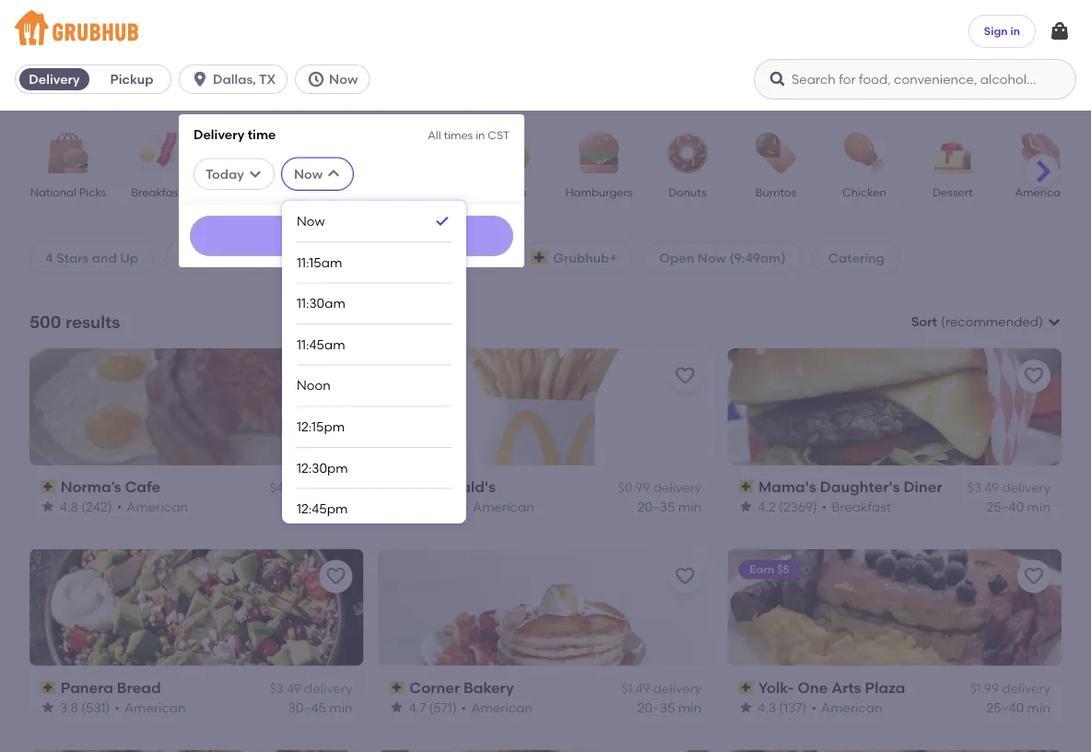Task type: locate. For each thing, give the bounding box(es) containing it.
20–35 min down $0.99 delivery
[[638, 499, 702, 514]]

1 vertical spatial $3.49
[[270, 681, 301, 696]]

0 vertical spatial in
[[1011, 24, 1020, 38]]

30–45 min for panera bread
[[288, 699, 353, 715]]

main navigation navigation
[[0, 0, 1091, 752]]

american
[[1015, 185, 1068, 199], [127, 499, 188, 514], [473, 499, 534, 514], [124, 699, 186, 715], [471, 699, 533, 715], [821, 699, 883, 715]]

and up tea on the left of the page
[[343, 185, 364, 199]]

dallas, tx
[[213, 71, 276, 87]]

• american down arts
[[812, 699, 883, 715]]

• american
[[117, 499, 188, 514], [115, 699, 186, 715], [461, 699, 533, 715], [812, 699, 883, 715]]

1 25–40 from the top
[[987, 499, 1024, 514]]

1 vertical spatial 30–45 min
[[288, 699, 353, 715]]

0 vertical spatial and
[[343, 185, 364, 199]]

30
[[373, 250, 389, 265]]

20–35 min for corner bakery
[[638, 699, 702, 715]]

2 horizontal spatial svg image
[[1049, 20, 1071, 42]]

cst
[[488, 128, 510, 141]]

1 20–35 from the top
[[638, 499, 675, 514]]

save this restaurant button for norma's cafe
[[320, 359, 353, 393]]

american down arts
[[821, 699, 883, 715]]

american for panera bread
[[124, 699, 186, 715]]

0 horizontal spatial $3.49 delivery
[[270, 681, 353, 696]]

subscription pass image left norma's
[[41, 480, 57, 493]]

american down 'bread'
[[124, 699, 186, 715]]

save this restaurant button
[[320, 359, 353, 393], [669, 359, 702, 393], [1018, 359, 1051, 393], [320, 560, 353, 593], [669, 560, 702, 593], [1018, 560, 1051, 593]]

svg image up burritos image
[[769, 70, 787, 88]]

coffee and tea
[[304, 185, 364, 215]]

now
[[329, 71, 358, 87], [294, 166, 323, 182], [297, 213, 325, 229], [698, 250, 726, 265]]

4.7 (571)
[[409, 699, 457, 715]]

1 horizontal spatial delivery
[[194, 126, 245, 142]]

american for norma's cafe
[[127, 499, 188, 514]]

2 20–35 from the top
[[638, 699, 675, 715]]

1 horizontal spatial breakfast
[[832, 499, 891, 514]]

$5
[[777, 563, 790, 576]]

coffee and tea image
[[301, 133, 366, 173]]

subscription pass image for norma's cafe
[[41, 480, 57, 493]]

in
[[1011, 24, 1020, 38], [476, 128, 485, 141]]

catering
[[828, 250, 885, 265]]

delivery
[[29, 71, 80, 87], [194, 126, 245, 142], [280, 250, 331, 265]]

0 vertical spatial $3.49 delivery
[[968, 480, 1051, 496]]

now down coffee
[[297, 213, 325, 229]]

subscription pass image left yolk- on the bottom of page
[[739, 681, 755, 694]]

burritos image
[[744, 133, 808, 173]]

delivery up national picks image
[[29, 71, 80, 87]]

delivery for panera bread
[[304, 681, 353, 696]]

• down one
[[812, 699, 817, 715]]

0 vertical spatial 30–45 min
[[288, 499, 353, 514]]

earn
[[750, 563, 775, 576]]

0 vertical spatial 30–45
[[288, 499, 326, 514]]

$1.49
[[621, 681, 650, 696]]

mama's daughter's diner
[[759, 478, 943, 496]]

up
[[120, 250, 138, 265]]

star icon image left 4.8 at the bottom left of page
[[41, 499, 55, 514]]

$3.49 for mama's daughter's diner
[[968, 480, 999, 496]]

1 vertical spatial and
[[92, 250, 117, 265]]

30 minutes or less
[[373, 250, 489, 265]]

now inside option
[[297, 213, 325, 229]]

svg image left dallas,
[[191, 70, 209, 88]]

0 horizontal spatial subscription pass image
[[41, 681, 57, 694]]

4.3 (137)
[[758, 699, 807, 715]]

30–45 for norma's cafe
[[288, 499, 326, 514]]

save this restaurant image
[[674, 365, 696, 387], [1023, 365, 1045, 387], [1023, 566, 1045, 588]]

corner
[[410, 679, 460, 697]]

0 vertical spatial 25–40 min
[[987, 499, 1051, 514]]

0 vertical spatial breakfast
[[131, 185, 182, 199]]

• american down the cafe at the bottom left of the page
[[117, 499, 188, 514]]

0 horizontal spatial in
[[476, 128, 485, 141]]

delivery up "today"
[[194, 126, 245, 142]]

4.7
[[409, 699, 426, 715]]

1 vertical spatial $3.49 delivery
[[270, 681, 353, 696]]

subscription pass image left panera at the left bottom of the page
[[41, 681, 57, 694]]

1 25–40 min from the top
[[987, 499, 1051, 514]]

3.9 (156) • american
[[409, 499, 534, 514]]

1 horizontal spatial svg image
[[307, 70, 325, 88]]

1 subscription pass image from the left
[[41, 681, 57, 694]]

1 horizontal spatial in
[[1011, 24, 1020, 38]]

save this restaurant image down 12:45pm at left
[[325, 566, 347, 588]]

(242)
[[81, 499, 112, 514]]

• right (2369)
[[822, 499, 827, 514]]

save this restaurant image
[[325, 365, 347, 387], [325, 566, 347, 588], [674, 566, 696, 588]]

20–35 down the $1.49 delivery
[[638, 699, 675, 715]]

save this restaurant image for mcdonald's
[[674, 365, 696, 387]]

delivery right "$0"
[[280, 250, 331, 265]]

25–40 min
[[987, 499, 1051, 514], [987, 699, 1051, 715]]

mexican
[[400, 185, 445, 199]]

1 vertical spatial svg image
[[307, 70, 325, 88]]

$3.49 delivery for mama's daughter's diner
[[968, 480, 1051, 496]]

0 horizontal spatial breakfast
[[131, 185, 182, 199]]

1 20–35 min from the top
[[638, 499, 702, 514]]

20–35 min
[[638, 499, 702, 514], [638, 699, 702, 715]]

2 20–35 min from the top
[[638, 699, 702, 715]]

11:15am
[[297, 254, 342, 270]]

20–35
[[638, 499, 675, 514], [638, 699, 675, 715]]

subscription pass image
[[41, 681, 57, 694], [390, 681, 406, 694]]

save this restaurant image for corner bakery
[[674, 566, 696, 588]]

delivery for delivery time
[[194, 126, 245, 142]]

and inside "coffee and tea"
[[343, 185, 364, 199]]

1 vertical spatial 20–35 min
[[638, 699, 702, 715]]

panera
[[61, 679, 113, 697]]

svg image up coffee
[[327, 167, 341, 181]]

panera bread
[[61, 679, 161, 697]]

star icon image left 4.3
[[739, 700, 753, 715]]

2 horizontal spatial delivery
[[280, 250, 331, 265]]

star icon image left 3.8
[[41, 700, 55, 715]]

2 30–45 from the top
[[288, 699, 326, 715]]

breakfast down daughter's
[[832, 499, 891, 514]]

$1.49 delivery
[[621, 681, 702, 696]]

mexican image
[[390, 133, 454, 173]]

• for mama's daughter's diner
[[822, 499, 827, 514]]

1 30–45 min from the top
[[288, 499, 353, 514]]

0 vertical spatial delivery
[[29, 71, 80, 87]]

and left up
[[92, 250, 117, 265]]

30–45
[[288, 499, 326, 514], [288, 699, 326, 715]]

0 horizontal spatial svg image
[[248, 167, 263, 181]]

star icon image for yolk- one arts plaza
[[739, 700, 753, 715]]

1 horizontal spatial and
[[343, 185, 364, 199]]

2 25–40 from the top
[[987, 699, 1024, 715]]

0 vertical spatial 20–35 min
[[638, 499, 702, 514]]

2 25–40 min from the top
[[987, 699, 1051, 715]]

corner bakery
[[410, 679, 514, 697]]

star icon image
[[41, 499, 55, 514], [739, 499, 753, 514], [41, 700, 55, 715], [390, 700, 404, 715], [739, 700, 753, 715]]

save this restaurant image for panera bread
[[325, 566, 347, 588]]

one
[[798, 679, 828, 697]]

and
[[343, 185, 364, 199], [92, 250, 117, 265]]

star icon image for mama's daughter's diner
[[739, 499, 753, 514]]

$3.49 delivery for panera bread
[[270, 681, 353, 696]]

0 horizontal spatial delivery
[[29, 71, 80, 87]]

american down american image
[[1015, 185, 1068, 199]]

0 vertical spatial $3.49
[[968, 480, 999, 496]]

in left cst
[[476, 128, 485, 141]]

subscription pass image
[[41, 480, 57, 493], [390, 480, 406, 493], [739, 480, 755, 493], [739, 681, 755, 694]]

(2369)
[[779, 499, 818, 514]]

1 vertical spatial delivery
[[194, 126, 245, 142]]

list box containing now
[[297, 201, 452, 752]]

in right sign at the top of the page
[[1011, 24, 1020, 38]]

• for panera bread
[[115, 699, 120, 715]]

delivery for mcdonald's
[[653, 480, 702, 496]]

grubhub plus flag logo image
[[531, 250, 550, 265]]

25–40
[[987, 499, 1024, 514], [987, 699, 1024, 715]]

svg image right sign in button
[[1049, 20, 1071, 42]]

2 30–45 min from the top
[[288, 699, 353, 715]]

svg image up food
[[248, 167, 263, 181]]

american down mcdonald's
[[473, 499, 534, 514]]

(137)
[[779, 699, 807, 715]]

2 subscription pass image from the left
[[390, 681, 406, 694]]

delivery inside button
[[29, 71, 80, 87]]

0 vertical spatial 25–40
[[987, 499, 1024, 514]]

bakery
[[464, 679, 514, 697]]

subscription pass image for mcdonald's
[[390, 480, 406, 493]]

arts
[[832, 679, 862, 697]]

save this restaurant image left earn
[[674, 566, 696, 588]]

save this restaurant image down 11:45am
[[325, 365, 347, 387]]

tea
[[324, 201, 343, 215]]

• down norma's cafe
[[117, 499, 122, 514]]

donuts
[[669, 185, 707, 199]]

0 horizontal spatial $3.49
[[270, 681, 301, 696]]

min for panera bread
[[329, 699, 353, 715]]

$1.99 delivery
[[970, 681, 1051, 696]]

$3.49 delivery
[[968, 480, 1051, 496], [270, 681, 353, 696]]

1 vertical spatial in
[[476, 128, 485, 141]]

subscription pass image left corner
[[390, 681, 406, 694]]

1 vertical spatial 25–40
[[987, 699, 1024, 715]]

12:30pm
[[297, 460, 348, 476]]

noon
[[297, 378, 331, 393]]

2 vertical spatial svg image
[[248, 167, 263, 181]]

fast food image
[[213, 133, 277, 173]]

now right open
[[698, 250, 726, 265]]

cafe
[[125, 478, 160, 496]]

subscription pass image left mcdonald's
[[390, 480, 406, 493]]

delivery for corner bakery
[[653, 681, 702, 696]]

1 horizontal spatial $3.49
[[968, 480, 999, 496]]

american down the cafe at the bottom left of the page
[[127, 499, 188, 514]]

1 30–45 from the top
[[288, 499, 326, 514]]

20–35 min down the $1.49 delivery
[[638, 699, 702, 715]]

svg image
[[191, 70, 209, 88], [769, 70, 787, 88], [327, 167, 341, 181]]

star icon image left 4.2
[[739, 499, 753, 514]]

•
[[117, 499, 122, 514], [463, 499, 468, 514], [822, 499, 827, 514], [115, 699, 120, 715], [461, 699, 467, 715], [812, 699, 817, 715]]

star icon image left 4.7 on the bottom of the page
[[390, 700, 404, 715]]

delivery
[[304, 480, 353, 496], [653, 480, 702, 496], [1002, 480, 1051, 496], [304, 681, 353, 696], [653, 681, 702, 696], [1002, 681, 1051, 696]]

• down the corner bakery
[[461, 699, 467, 715]]

breakfast down breakfast image
[[131, 185, 182, 199]]

1 vertical spatial 20–35
[[638, 699, 675, 715]]

american down bakery
[[471, 699, 533, 715]]

list box
[[297, 201, 452, 752]]

1 horizontal spatial $3.49 delivery
[[968, 480, 1051, 496]]

• american for bread
[[115, 699, 186, 715]]

• american down 'bread'
[[115, 699, 186, 715]]

$0.99 delivery
[[618, 480, 702, 496]]

$3.49
[[968, 480, 999, 496], [270, 681, 301, 696]]

norma's
[[61, 478, 121, 496]]

chicken image
[[832, 133, 897, 173]]

12:15pm
[[297, 419, 345, 434]]

fast food
[[219, 185, 271, 199]]

svg image inside dallas, tx button
[[191, 70, 209, 88]]

svg image
[[1049, 20, 1071, 42], [307, 70, 325, 88], [248, 167, 263, 181]]

american image
[[1009, 133, 1074, 173]]

0 vertical spatial svg image
[[1049, 20, 1071, 42]]

grubhub+
[[553, 250, 617, 265]]

0 horizontal spatial and
[[92, 250, 117, 265]]

• for yolk- one arts plaza
[[812, 699, 817, 715]]

$1.99
[[970, 681, 999, 696]]

yolk- one arts plaza
[[759, 679, 906, 697]]

• american down bakery
[[461, 699, 533, 715]]

1 vertical spatial 30–45
[[288, 699, 326, 715]]

$0.99
[[618, 480, 650, 496]]

now up coffee and tea 'image'
[[329, 71, 358, 87]]

4
[[45, 250, 53, 265]]

0 horizontal spatial svg image
[[191, 70, 209, 88]]

(9:49am)
[[730, 250, 786, 265]]

• american for bakery
[[461, 699, 533, 715]]

• down panera bread
[[115, 699, 120, 715]]

delivery for mama's daughter's diner
[[1002, 480, 1051, 496]]

20–35 down $0.99 delivery
[[638, 499, 675, 514]]

svg image right tx
[[307, 70, 325, 88]]

1 vertical spatial 25–40 min
[[987, 699, 1051, 715]]

0 vertical spatial 20–35
[[638, 499, 675, 514]]

30–45 for panera bread
[[288, 699, 326, 715]]

breakfast
[[131, 185, 182, 199], [832, 499, 891, 514]]

11:30am
[[297, 295, 346, 311]]

1 horizontal spatial subscription pass image
[[390, 681, 406, 694]]

save this restaurant button for mama's daughter's diner
[[1018, 359, 1051, 393]]

subscription pass image left mama's
[[739, 480, 755, 493]]



Task type: describe. For each thing, give the bounding box(es) containing it.
dallas,
[[213, 71, 256, 87]]

open now (9:49am)
[[660, 250, 786, 265]]

• american for one
[[812, 699, 883, 715]]

save this restaurant button for mcdonald's
[[669, 359, 702, 393]]

500 results
[[29, 312, 120, 332]]

4.8 (242)
[[60, 499, 112, 514]]

• for norma's cafe
[[117, 499, 122, 514]]

25–40 min for mama's daughter's diner
[[987, 499, 1051, 514]]

update button
[[190, 216, 513, 256]]

svg image inside now button
[[307, 70, 325, 88]]

all
[[428, 128, 441, 141]]

11:45am
[[297, 337, 345, 352]]

hamburgers image
[[567, 133, 631, 173]]

less
[[461, 250, 489, 265]]

national picks image
[[36, 133, 100, 173]]

delivery time
[[194, 126, 276, 142]]

national picks
[[30, 185, 106, 199]]

• for corner bakery
[[461, 699, 467, 715]]

delivery button
[[16, 65, 93, 94]]

in inside button
[[1011, 24, 1020, 38]]

donuts image
[[655, 133, 720, 173]]

delivery for norma's cafe
[[304, 480, 353, 496]]

today
[[206, 166, 244, 182]]

sign in
[[984, 24, 1020, 38]]

mcdonald's
[[410, 478, 496, 496]]

times
[[444, 128, 473, 141]]

save this restaurant image for mama's daughter's diner
[[1023, 365, 1045, 387]]

3.8 (531)
[[60, 699, 110, 715]]

min for norma's cafe
[[329, 499, 353, 514]]

20–35 min for mcdonald's
[[638, 499, 702, 514]]

or
[[445, 250, 458, 265]]

save this restaurant button for corner bakery
[[669, 560, 702, 593]]

1 horizontal spatial svg image
[[327, 167, 341, 181]]

results
[[65, 312, 120, 332]]

chicken
[[843, 185, 887, 199]]

all times in cst
[[428, 128, 510, 141]]

norma's cafe
[[61, 478, 160, 496]]

tacos image
[[478, 133, 543, 173]]

$4.49 delivery
[[270, 480, 353, 496]]

1 vertical spatial breakfast
[[832, 499, 891, 514]]

hamburgers
[[566, 185, 633, 199]]

4.2
[[758, 499, 776, 514]]

• breakfast
[[822, 499, 891, 514]]

earn $5
[[750, 563, 790, 576]]

12:45pm
[[297, 501, 348, 517]]

open
[[660, 250, 695, 265]]

now option
[[297, 201, 452, 242]]

dessert
[[933, 185, 973, 199]]

(571)
[[429, 699, 457, 715]]

daughter's
[[820, 478, 900, 496]]

coffee
[[304, 185, 340, 199]]

(156)
[[430, 499, 459, 514]]

subscription pass image for corner bakery
[[390, 681, 406, 694]]

25–40 for yolk- one arts plaza
[[987, 699, 1024, 715]]

fast
[[219, 185, 242, 199]]

subscription pass image for mama's daughter's diner
[[739, 480, 755, 493]]

min for yolk- one arts plaza
[[1027, 699, 1051, 715]]

now inside button
[[329, 71, 358, 87]]

3.8
[[60, 699, 78, 715]]

min for corner bakery
[[678, 699, 702, 715]]

diner
[[904, 478, 943, 496]]

$4.49
[[270, 480, 301, 496]]

2 horizontal spatial svg image
[[769, 70, 787, 88]]

now up coffee
[[294, 166, 323, 182]]

star icon image for norma's cafe
[[41, 499, 55, 514]]

save this restaurant button for panera bread
[[320, 560, 353, 593]]

check icon image
[[433, 212, 452, 230]]

4.3
[[758, 699, 776, 715]]

time
[[248, 126, 276, 142]]

$3.49 for panera bread
[[270, 681, 301, 696]]

$0 delivery
[[262, 250, 331, 265]]

25–40 for mama's daughter's diner
[[987, 499, 1024, 514]]

dessert image
[[921, 133, 985, 173]]

subscription pass image for yolk- one arts plaza
[[739, 681, 755, 694]]

$0
[[262, 250, 277, 265]]

national
[[30, 185, 76, 199]]

save this restaurant image for norma's cafe
[[325, 365, 347, 387]]

american for corner bakery
[[471, 699, 533, 715]]

plaza
[[865, 679, 906, 697]]

american for yolk- one arts plaza
[[821, 699, 883, 715]]

picks
[[79, 185, 106, 199]]

delivery for delivery
[[29, 71, 80, 87]]

• right '(156)'
[[463, 499, 468, 514]]

25–40 min for yolk- one arts plaza
[[987, 699, 1051, 715]]

20–35 for corner bakery
[[638, 699, 675, 715]]

delivery for yolk- one arts plaza
[[1002, 681, 1051, 696]]

min for mcdonald's
[[678, 499, 702, 514]]

breakfast image
[[124, 133, 189, 173]]

• american for cafe
[[117, 499, 188, 514]]

mama's
[[759, 478, 817, 496]]

dallas, tx button
[[179, 65, 295, 94]]

500
[[29, 312, 61, 332]]

now button
[[295, 65, 377, 94]]

20–35 for mcdonald's
[[638, 499, 675, 514]]

offers
[[181, 250, 219, 265]]

star icon image for panera bread
[[41, 700, 55, 715]]

pickup
[[110, 71, 153, 87]]

tacos
[[495, 185, 526, 199]]

food
[[244, 185, 271, 199]]

4.2 (2369)
[[758, 499, 818, 514]]

3.9
[[409, 499, 427, 514]]

burritos
[[756, 185, 797, 199]]

(531)
[[81, 699, 110, 715]]

min for mama's daughter's diner
[[1027, 499, 1051, 514]]

4.8
[[60, 499, 78, 514]]

2 vertical spatial delivery
[[280, 250, 331, 265]]

pickup button
[[93, 65, 171, 94]]

tx
[[259, 71, 276, 87]]

30–45 min for norma's cafe
[[288, 499, 353, 514]]

yolk-
[[759, 679, 794, 697]]

list box inside main navigation "navigation"
[[297, 201, 452, 752]]

4 stars and up
[[45, 250, 138, 265]]

stars
[[56, 250, 89, 265]]

minutes
[[392, 250, 442, 265]]

star icon image for corner bakery
[[390, 700, 404, 715]]

sign
[[984, 24, 1008, 38]]

subscription pass image for panera bread
[[41, 681, 57, 694]]

update
[[331, 229, 372, 242]]



Task type: vqa. For each thing, say whether or not it's contained in the screenshot.


